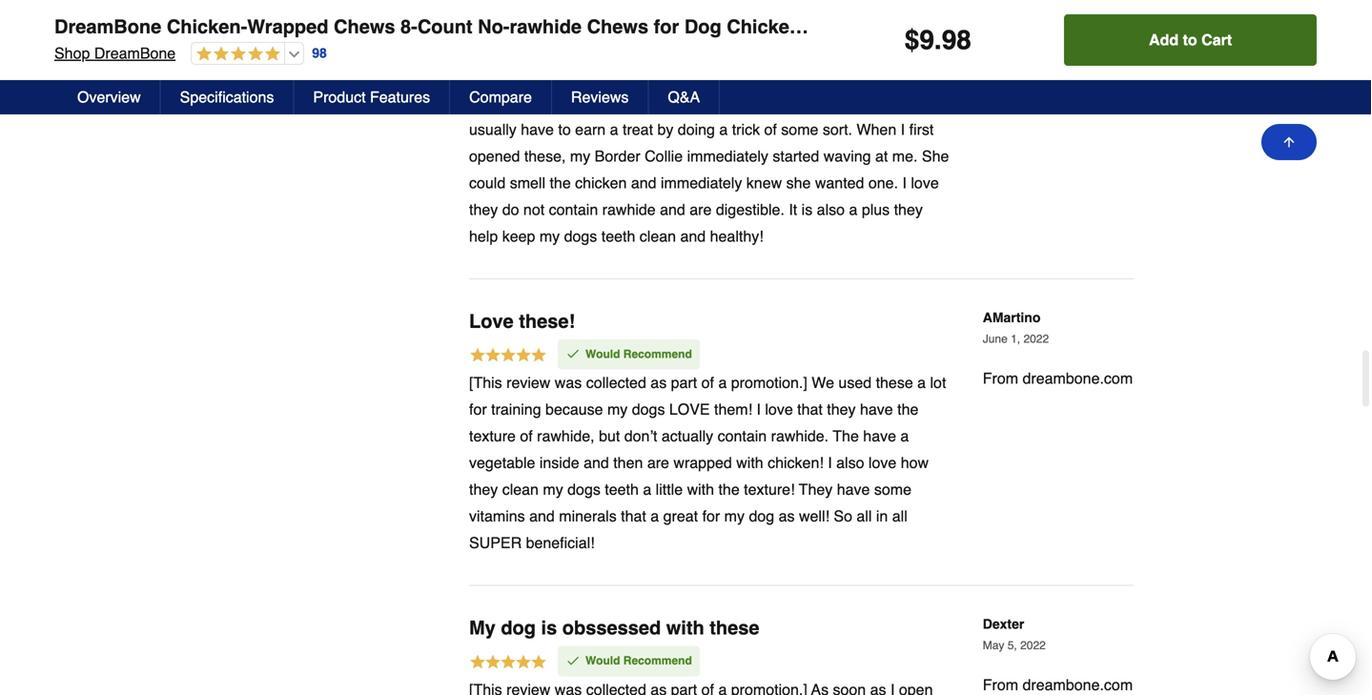 Task type: locate. For each thing, give the bounding box(es) containing it.
teeth down chicken
[[602, 227, 636, 245]]

so
[[834, 508, 853, 525]]

recommend down my dog is obssessed with these
[[624, 654, 692, 668]]

1 vertical spatial would
[[586, 654, 620, 668]]

1 vertical spatial these!
[[519, 310, 575, 332]]

0 vertical spatial recommend
[[624, 348, 692, 361]]

1 vertical spatial contain
[[718, 427, 767, 445]]

my down texture!
[[725, 508, 745, 525]]

do right dogs
[[558, 4, 582, 25]]

would right checkmark image
[[586, 654, 620, 668]]

1 promotion.] from the top
[[731, 67, 808, 85]]

was up 'reviews'
[[555, 67, 582, 85]]

chicken
[[575, 174, 627, 192]]

1 collected from the top
[[586, 67, 647, 85]]

rawhide down chicken
[[602, 201, 656, 218]]

promotion.]
[[731, 67, 808, 85], [731, 374, 808, 392]]

i left hardly
[[599, 94, 603, 111]]

hardly
[[608, 94, 649, 111]]

1 vertical spatial review
[[507, 374, 551, 392]]

0 vertical spatial is
[[802, 201, 813, 218]]

give
[[687, 94, 715, 111]]

1 review from the top
[[507, 67, 551, 85]]

review up the training
[[507, 374, 551, 392]]

dreambone.com
[[1023, 63, 1133, 80], [1023, 369, 1133, 387], [1023, 676, 1133, 694]]

contain down chicken
[[549, 201, 598, 218]]

from for with
[[983, 676, 1019, 694]]

98 down wrapped
[[312, 45, 327, 61]]

some up started
[[781, 121, 819, 138]]

promotion.] for i
[[731, 374, 808, 392]]

collected up because at the bottom of page
[[586, 374, 647, 392]]

2 review from the top
[[507, 374, 551, 392]]

1 horizontal spatial rawhide
[[602, 201, 656, 218]]

dogs
[[469, 4, 517, 25]]

are up little
[[647, 454, 670, 472]]

2 horizontal spatial love
[[911, 174, 939, 192]]

0 vertical spatial my
[[812, 67, 832, 85]]

0 vertical spatial 5 stars image
[[469, 346, 547, 367]]

promotion.] inside the [this review was collected as part of a promotion.] we used these a lot for training because my dogs love them! i love that they have the texture of rawhide, but don't actually contain rawhide. the have a vegetable inside and then are wrapped with chicken! i also love how they clean my dogs teeth a little with the texture!  they have some vitamins and minerals that a great for my dog as well! so all in all super beneficial!
[[731, 374, 808, 392]]

started
[[773, 147, 820, 165]]

0 vertical spatial dreambone.com
[[1023, 63, 1133, 80]]

1 was from the top
[[555, 67, 582, 85]]

1 would from the top
[[586, 348, 620, 361]]

0 vertical spatial collected
[[586, 67, 647, 85]]

have right the
[[863, 427, 897, 445]]

training
[[491, 401, 541, 418]]

1 from from the top
[[983, 63, 1019, 80]]

of
[[702, 67, 714, 85], [765, 121, 777, 138], [702, 374, 714, 392], [520, 427, 533, 445]]

arrow up image
[[1282, 134, 1297, 150]]

recommend up love
[[624, 348, 692, 361]]

5 stars image for these!
[[469, 346, 547, 367]]

me.
[[893, 147, 918, 165]]

0 vertical spatial love
[[911, 174, 939, 192]]

anything left dog
[[587, 4, 666, 25]]

dog down super
[[501, 617, 536, 639]]

0 vertical spatial are
[[690, 201, 712, 218]]

with up texture!
[[737, 454, 764, 472]]

0 horizontal spatial is
[[541, 617, 557, 639]]

a
[[719, 67, 727, 85], [610, 121, 619, 138], [720, 121, 728, 138], [849, 201, 858, 218], [719, 374, 727, 392], [918, 374, 926, 392], [901, 427, 909, 445], [643, 481, 652, 498], [651, 508, 659, 525]]

these inside the [this review was collected as part of a promotion.] we used these a lot for training because my dogs love them! i love that they have the texture of rawhide, but don't actually contain rawhide. the have a vegetable inside and then are wrapped with chicken! i also love how they clean my dogs teeth a little with the texture!  they have some vitamins and minerals that a great for my dog as well! so all in all super beneficial!
[[876, 374, 913, 392]]

overview button
[[58, 80, 161, 114]]

my up treats in the top right of the page
[[812, 67, 832, 85]]

[this up the training
[[469, 374, 502, 392]]

was up because at the bottom of page
[[555, 374, 582, 392]]

2022 right 1,
[[1024, 332, 1049, 346]]

they
[[469, 201, 498, 218], [894, 201, 923, 218], [827, 401, 856, 418], [469, 481, 498, 498]]

1 horizontal spatial my
[[812, 67, 832, 85]]

0 vertical spatial would
[[586, 348, 620, 361]]

review up compare
[[507, 67, 551, 85]]

count)
[[892, 16, 954, 38]]

1 horizontal spatial love
[[869, 454, 897, 472]]

2 horizontal spatial dog
[[837, 67, 862, 85]]

also down the
[[837, 454, 865, 472]]

as
[[651, 67, 667, 85], [828, 94, 844, 111], [651, 374, 667, 392], [779, 508, 795, 525]]

0 horizontal spatial do
[[502, 201, 519, 218]]

0 vertical spatial 2022
[[1024, 332, 1049, 346]]

3 dreambone.com from the top
[[1023, 676, 1133, 694]]

0 vertical spatial teeth
[[602, 227, 636, 245]]

that right minerals on the left of the page
[[621, 508, 647, 525]]

to left the earn
[[558, 121, 571, 138]]

for up these,
[[531, 94, 549, 111]]

the
[[833, 427, 859, 445]]

0 horizontal spatial will
[[522, 4, 553, 25]]

usually
[[469, 121, 517, 138]]

the inside the [this review was collected as part of a promotion.] my dog will do anything for these! i hardly ever give out "free" treats as my dogs usually have to earn a treat by doing a trick of some sort. when i first opened these, my border collie immediately started waving at me. she could smell the chicken and immediately knew she wanted one. i love they do not contain rawhide and are digestible. it is also a plus they help keep my dogs teeth clean and healthy!
[[550, 174, 571, 192]]

1 part from the top
[[671, 67, 697, 85]]

1 vertical spatial dreambone.com
[[1023, 369, 1133, 387]]

0 vertical spatial part
[[671, 67, 697, 85]]

no-
[[478, 16, 510, 38]]

1 vertical spatial love
[[765, 401, 793, 418]]

0 vertical spatial clean
[[640, 227, 676, 245]]

0 vertical spatial that
[[798, 401, 823, 418]]

was
[[555, 67, 582, 85], [555, 374, 582, 392]]

review
[[507, 67, 551, 85], [507, 374, 551, 392]]

chews left 8-
[[334, 16, 395, 38]]

also
[[817, 201, 845, 218], [837, 454, 865, 472]]

are up the healthy!
[[690, 201, 712, 218]]

love down the she
[[911, 174, 939, 192]]

they
[[799, 481, 833, 498]]

0 horizontal spatial contain
[[549, 201, 598, 218]]

1 horizontal spatial to
[[1183, 31, 1198, 49]]

1 vertical spatial 5 stars image
[[469, 653, 547, 674]]

[this for [this review was collected as part of a promotion.] my dog will do anything for these! i hardly ever give out "free" treats as my dogs usually have to earn a treat by doing a trick of some sort. when i first opened these, my border collie immediately started waving at me. she could smell the chicken and immediately knew she wanted one. i love they do not contain rawhide and are digestible. it is also a plus they help keep my dogs teeth clean and healthy!
[[469, 67, 502, 85]]

1 vertical spatial that
[[621, 508, 647, 525]]

obssessed
[[563, 617, 661, 639]]

minerals
[[559, 508, 617, 525]]

2 from from the top
[[983, 369, 1019, 387]]

collected
[[586, 67, 647, 85], [586, 374, 647, 392]]

dogs up minerals on the left of the page
[[568, 481, 601, 498]]

would for these!
[[586, 348, 620, 361]]

0 vertical spatial to
[[1183, 31, 1198, 49]]

collected up 'reviews'
[[586, 67, 647, 85]]

4.9 stars image
[[192, 46, 281, 63]]

0 vertical spatial promotion.]
[[731, 67, 808, 85]]

would right checkmark icon
[[586, 348, 620, 361]]

dexter may 5, 2022
[[983, 617, 1046, 652]]

1 vertical spatial collected
[[586, 374, 647, 392]]

0 vertical spatial some
[[781, 121, 819, 138]]

1 vertical spatial clean
[[502, 481, 539, 498]]

collected inside the [this review was collected as part of a promotion.] we used these a lot for training because my dogs love them! i love that they have the texture of rawhide, but don't actually contain rawhide. the have a vegetable inside and then are wrapped with chicken! i also love how they clean my dogs teeth a little with the texture!  they have some vitamins and minerals that a great for my dog as well! so all in all super beneficial!
[[586, 374, 647, 392]]

are
[[690, 201, 712, 218], [647, 454, 670, 472]]

2 [this from the top
[[469, 374, 502, 392]]

a left little
[[643, 481, 652, 498]]

wrapped
[[247, 16, 329, 38]]

2 collected from the top
[[586, 374, 647, 392]]

to
[[1183, 31, 1198, 49], [558, 121, 571, 138]]

all right in
[[893, 508, 908, 525]]

with right obssessed
[[666, 617, 705, 639]]

1 vertical spatial [this
[[469, 374, 502, 392]]

2022 inside dexter may 5, 2022
[[1021, 639, 1046, 652]]

review inside the [this review was collected as part of a promotion.] we used these a lot for training because my dogs love them! i love that they have the texture of rawhide, but don't actually contain rawhide. the have a vegetable inside and then are wrapped with chicken! i also love how they clean my dogs teeth a little with the texture!  they have some vitamins and minerals that a great for my dog as well! so all in all super beneficial!
[[507, 374, 551, 392]]

recommend for my dog is obssessed with these
[[624, 654, 692, 668]]

and
[[631, 174, 657, 192], [660, 201, 686, 218], [681, 227, 706, 245], [584, 454, 609, 472], [529, 508, 555, 525]]

with down wrapped
[[687, 481, 714, 498]]

1 [this from the top
[[469, 67, 502, 85]]

0 horizontal spatial clean
[[502, 481, 539, 498]]

i
[[599, 94, 603, 111], [901, 121, 905, 138], [903, 174, 907, 192], [757, 401, 761, 418], [828, 454, 832, 472]]

would recommend
[[586, 348, 692, 361], [586, 654, 692, 668]]

was for training
[[555, 374, 582, 392]]

2022
[[1024, 332, 1049, 346], [1021, 639, 1046, 652]]

them!
[[714, 401, 753, 418]]

love up rawhide.
[[765, 401, 793, 418]]

1 horizontal spatial is
[[802, 201, 813, 218]]

1 vertical spatial rawhide
[[602, 201, 656, 218]]

was inside the [this review was collected as part of a promotion.] we used these a lot for training because my dogs love them! i love that they have the texture of rawhide, but don't actually contain rawhide. the have a vegetable inside and then are wrapped with chicken! i also love how they clean my dogs teeth a little with the texture!  they have some vitamins and minerals that a great for my dog as well! so all in all super beneficial!
[[555, 374, 582, 392]]

a up how
[[901, 427, 909, 445]]

some up in
[[875, 481, 912, 498]]

part inside the [this review was collected as part of a promotion.] we used these a lot for training because my dogs love them! i love that they have the texture of rawhide, but don't actually contain rawhide. the have a vegetable inside and then are wrapped with chicken! i also love how they clean my dogs teeth a little with the texture!  they have some vitamins and minerals that a great for my dog as well! so all in all super beneficial!
[[671, 374, 697, 392]]

some inside the [this review was collected as part of a promotion.] we used these a lot for training because my dogs love them! i love that they have the texture of rawhide, but don't actually contain rawhide. the have a vegetable inside and then are wrapped with chicken! i also love how they clean my dogs teeth a little with the texture!  they have some vitamins and minerals that a great for my dog as well! so all in all super beneficial!
[[875, 481, 912, 498]]

review inside the [this review was collected as part of a promotion.] my dog will do anything for these! i hardly ever give out "free" treats as my dogs usually have to earn a treat by doing a trick of some sort. when i first opened these, my border collie immediately started waving at me. she could smell the chicken and immediately knew she wanted one. i love they do not contain rawhide and are digestible. it is also a plus they help keep my dogs teeth clean and healthy!
[[507, 67, 551, 85]]

with
[[737, 454, 764, 472], [687, 481, 714, 498], [666, 617, 705, 639]]

1 vertical spatial do
[[892, 67, 909, 85]]

also inside the [this review was collected as part of a promotion.] my dog will do anything for these! i hardly ever give out "free" treats as my dogs usually have to earn a treat by doing a trick of some sort. when i first opened these, my border collie immediately started waving at me. she could smell the chicken and immediately knew she wanted one. i love they do not contain rawhide and are digestible. it is also a plus they help keep my dogs teeth clean and healthy!
[[817, 201, 845, 218]]

checkmark image
[[566, 346, 581, 362]]

would recommend down my dog is obssessed with these
[[586, 654, 692, 668]]

clean down the vegetable
[[502, 481, 539, 498]]

0 vertical spatial do
[[558, 4, 582, 25]]

all left in
[[857, 508, 872, 525]]

a left great at bottom
[[651, 508, 659, 525]]

0 horizontal spatial some
[[781, 121, 819, 138]]

0 vertical spatial dog
[[837, 67, 862, 85]]

0 vertical spatial from dreambone.com
[[983, 63, 1133, 80]]

digestible.
[[716, 201, 785, 218]]

1 chews from the left
[[334, 16, 395, 38]]

promotion.] inside the [this review was collected as part of a promotion.] my dog will do anything for these! i hardly ever give out "free" treats as my dogs usually have to earn a treat by doing a trick of some sort. when i first opened these, my border collie immediately started waving at me. she could smell the chicken and immediately knew she wanted one. i love they do not contain rawhide and are digestible. it is also a plus they help keep my dogs teeth clean and healthy!
[[731, 67, 808, 85]]

waving
[[824, 147, 871, 165]]

for right great at bottom
[[703, 508, 720, 525]]

that
[[798, 401, 823, 418], [621, 508, 647, 525]]

1 vertical spatial to
[[558, 121, 571, 138]]

love left how
[[869, 454, 897, 472]]

would recommend for dog
[[586, 654, 692, 668]]

is right it
[[802, 201, 813, 218]]

2 part from the top
[[671, 374, 697, 392]]

for left chicken
[[672, 4, 697, 25]]

to right add
[[1183, 31, 1198, 49]]

[this
[[469, 67, 502, 85], [469, 374, 502, 392]]

2 recommend from the top
[[624, 654, 692, 668]]

could
[[469, 174, 506, 192]]

the down wrapped
[[719, 481, 740, 498]]

0 horizontal spatial anything
[[469, 94, 527, 111]]

healthy!
[[710, 227, 764, 245]]

2 would recommend from the top
[[586, 654, 692, 668]]

2 horizontal spatial do
[[892, 67, 909, 85]]

will right dogs
[[522, 4, 553, 25]]

1 recommend from the top
[[624, 348, 692, 361]]

these for my dog is obssessed with these
[[710, 617, 760, 639]]

part up love
[[671, 374, 697, 392]]

0 horizontal spatial chews
[[334, 16, 395, 38]]

0 horizontal spatial all
[[857, 508, 872, 525]]

1 vertical spatial 2022
[[1021, 639, 1046, 652]]

immediately down collie
[[661, 174, 742, 192]]

2022 inside amartino june 1, 2022
[[1024, 332, 1049, 346]]

[this up compare
[[469, 67, 502, 85]]

compare button
[[450, 80, 552, 114]]

1 vertical spatial also
[[837, 454, 865, 472]]

3 from from the top
[[983, 676, 1019, 694]]

also down wanted
[[817, 201, 845, 218]]

2 vertical spatial dog
[[501, 617, 536, 639]]

[this inside the [this review was collected as part of a promotion.] my dog will do anything for these! i hardly ever give out "free" treats as my dogs usually have to earn a treat by doing a trick of some sort. when i first opened these, my border collie immediately started waving at me. she could smell the chicken and immediately knew she wanted one. i love they do not contain rawhide and are digestible. it is also a plus they help keep my dogs teeth clean and healthy!
[[469, 67, 502, 85]]

then
[[614, 454, 643, 472]]

dog inside the [this review was collected as part of a promotion.] we used these a lot for training because my dogs love them! i love that they have the texture of rawhide, but don't actually contain rawhide. the have a vegetable inside and then are wrapped with chicken! i also love how they clean my dogs teeth a little with the texture!  they have some vitamins and minerals that a great for my dog as well! so all in all super beneficial!
[[749, 508, 775, 525]]

dreambone up overview button
[[94, 44, 176, 62]]

because
[[546, 401, 603, 418]]

these! inside the [this review was collected as part of a promotion.] my dog will do anything for these! i hardly ever give out "free" treats as my dogs usually have to earn a treat by doing a trick of some sort. when i first opened these, my border collie immediately started waving at me. she could smell the chicken and immediately knew she wanted one. i love they do not contain rawhide and are digestible. it is also a plus they help keep my dogs teeth clean and healthy!
[[553, 94, 595, 111]]

review for training
[[507, 374, 551, 392]]

1 horizontal spatial clean
[[640, 227, 676, 245]]

1 horizontal spatial do
[[558, 4, 582, 25]]

dreambone chicken-wrapped chews 8-count no-rawhide chews for dog chicken flavor (8-count)
[[54, 16, 954, 38]]

was inside the [this review was collected as part of a promotion.] my dog will do anything for these! i hardly ever give out "free" treats as my dogs usually have to earn a treat by doing a trick of some sort. when i first opened these, my border collie immediately started waving at me. she could smell the chicken and immediately knew she wanted one. i love they do not contain rawhide and are digestible. it is also a plus they help keep my dogs teeth clean and healthy!
[[555, 67, 582, 85]]

vegetable
[[469, 454, 535, 472]]

dreambone up shop dreambone
[[54, 16, 161, 38]]

in
[[876, 508, 888, 525]]

shop
[[54, 44, 90, 62]]

2 would from the top
[[586, 654, 620, 668]]

1 vertical spatial would recommend
[[586, 654, 692, 668]]

flavor
[[807, 16, 864, 38]]

promotion.] up them! at bottom right
[[731, 374, 808, 392]]

rawhide
[[510, 16, 582, 38], [602, 201, 656, 218]]

1 dreambone.com from the top
[[1023, 63, 1133, 80]]

0 vertical spatial review
[[507, 67, 551, 85]]

1 horizontal spatial dog
[[749, 508, 775, 525]]

contain inside the [this review was collected as part of a promotion.] my dog will do anything for these! i hardly ever give out "free" treats as my dogs usually have to earn a treat by doing a trick of some sort. when i first opened these, my border collie immediately started waving at me. she could smell the chicken and immediately knew she wanted one. i love they do not contain rawhide and are digestible. it is also a plus they help keep my dogs teeth clean and healthy!
[[549, 201, 598, 218]]

1 vertical spatial immediately
[[661, 174, 742, 192]]

is
[[802, 201, 813, 218], [541, 617, 557, 639]]

98
[[942, 25, 972, 55], [312, 45, 327, 61]]

0 vertical spatial these
[[702, 4, 752, 25]]

some
[[781, 121, 819, 138], [875, 481, 912, 498]]

1 vertical spatial the
[[898, 401, 919, 418]]

love
[[911, 174, 939, 192], [765, 401, 793, 418], [869, 454, 897, 472]]

i left first
[[901, 121, 905, 138]]

dog inside the [this review was collected as part of a promotion.] my dog will do anything for these! i hardly ever give out "free" treats as my dogs usually have to earn a treat by doing a trick of some sort. when i first opened these, my border collie immediately started waving at me. she could smell the chicken and immediately knew she wanted one. i love they do not contain rawhide and are digestible. it is also a plus they help keep my dogs teeth clean and healthy!
[[837, 67, 862, 85]]

reviews button
[[552, 80, 649, 114]]

1 vertical spatial anything
[[469, 94, 527, 111]]

1 horizontal spatial chews
[[587, 16, 649, 38]]

1 would recommend from the top
[[586, 348, 692, 361]]

9
[[920, 25, 935, 55]]

0 vertical spatial these!
[[553, 94, 595, 111]]

1 horizontal spatial anything
[[587, 4, 666, 25]]

doing
[[678, 121, 715, 138]]

0 horizontal spatial are
[[647, 454, 670, 472]]

[this for [this review was collected as part of a promotion.] we used these a lot for training because my dogs love them! i love that they have the texture of rawhide, but don't actually contain rawhide. the have a vegetable inside and then are wrapped with chicken! i also love how they clean my dogs teeth a little with the texture!  they have some vitamins and minerals that a great for my dog as well! so all in all super beneficial!
[[469, 374, 502, 392]]

product features button
[[294, 80, 450, 114]]

my down super
[[469, 617, 496, 639]]

1 vertical spatial dog
[[749, 508, 775, 525]]

0 horizontal spatial my
[[469, 617, 496, 639]]

1 vertical spatial promotion.]
[[731, 374, 808, 392]]

collie
[[645, 147, 683, 165]]

dreambone.com for for
[[1023, 63, 1133, 80]]

was for these!
[[555, 67, 582, 85]]

these!
[[553, 94, 595, 111], [519, 310, 575, 332]]

for
[[672, 4, 697, 25], [654, 16, 679, 38], [531, 94, 549, 111], [469, 401, 487, 418], [703, 508, 720, 525]]

my
[[812, 67, 832, 85], [469, 617, 496, 639]]

that up rawhide.
[[798, 401, 823, 418]]

my
[[848, 94, 869, 111], [570, 147, 591, 165], [540, 227, 560, 245], [608, 401, 628, 418], [543, 481, 563, 498], [725, 508, 745, 525]]

shop dreambone
[[54, 44, 176, 62]]

have up these,
[[521, 121, 554, 138]]

0 horizontal spatial dog
[[501, 617, 536, 639]]

teeth down then
[[605, 481, 639, 498]]

q&a button
[[649, 80, 720, 114]]

2 vertical spatial the
[[719, 481, 740, 498]]

1 vertical spatial will
[[866, 67, 887, 85]]

do left not
[[502, 201, 519, 218]]

1 vertical spatial are
[[647, 454, 670, 472]]

don't
[[625, 427, 658, 445]]

chicken
[[727, 16, 801, 38]]

2022 right 5,
[[1021, 639, 1046, 652]]

some inside the [this review was collected as part of a promotion.] my dog will do anything for these! i hardly ever give out "free" treats as my dogs usually have to earn a treat by doing a trick of some sort. when i first opened these, my border collie immediately started waving at me. she could smell the chicken and immediately knew she wanted one. i love they do not contain rawhide and are digestible. it is also a plus they help keep my dogs teeth clean and healthy!
[[781, 121, 819, 138]]

count
[[418, 16, 473, 38]]

anything up usually
[[469, 94, 527, 111]]

2 promotion.] from the top
[[731, 374, 808, 392]]

have
[[521, 121, 554, 138], [860, 401, 893, 418], [863, 427, 897, 445], [837, 481, 870, 498]]

1 5 stars image from the top
[[469, 346, 547, 367]]

these! up the earn
[[553, 94, 595, 111]]

collected inside the [this review was collected as part of a promotion.] my dog will do anything for these! i hardly ever give out "free" treats as my dogs usually have to earn a treat by doing a trick of some sort. when i first opened these, my border collie immediately started waving at me. she could smell the chicken and immediately knew she wanted one. i love they do not contain rawhide and are digestible. it is also a plus they help keep my dogs teeth clean and healthy!
[[586, 67, 647, 85]]

98 right 9
[[942, 25, 972, 55]]

would recommend right checkmark icon
[[586, 348, 692, 361]]

2 vertical spatial do
[[502, 201, 519, 218]]

2 5 stars image from the top
[[469, 653, 547, 674]]

3 from dreambone.com from the top
[[983, 676, 1133, 694]]

compare
[[469, 88, 532, 106]]

specifications button
[[161, 80, 294, 114]]

1 vertical spatial some
[[875, 481, 912, 498]]

1 horizontal spatial all
[[893, 508, 908, 525]]

2 vertical spatial from dreambone.com
[[983, 676, 1133, 694]]

have up so
[[837, 481, 870, 498]]

1 horizontal spatial contain
[[718, 427, 767, 445]]

5 stars image left checkmark image
[[469, 653, 547, 674]]

0 horizontal spatial to
[[558, 121, 571, 138]]

do down $
[[892, 67, 909, 85]]

contain
[[549, 201, 598, 218], [718, 427, 767, 445]]

2 from dreambone.com from the top
[[983, 369, 1133, 387]]

[this inside the [this review was collected as part of a promotion.] we used these a lot for training because my dogs love them! i love that they have the texture of rawhide, but don't actually contain rawhide. the have a vegetable inside and then are wrapped with chicken! i also love how they clean my dogs teeth a little with the texture!  they have some vitamins and minerals that a great for my dog as well! so all in all super beneficial!
[[469, 374, 502, 392]]

2 was from the top
[[555, 374, 582, 392]]

1 vertical spatial from
[[983, 369, 1019, 387]]

my up but
[[608, 401, 628, 418]]

love inside the [this review was collected as part of a promotion.] my dog will do anything for these! i hardly ever give out "free" treats as my dogs usually have to earn a treat by doing a trick of some sort. when i first opened these, my border collie immediately started waving at me. she could smell the chicken and immediately knew she wanted one. i love they do not contain rawhide and are digestible. it is also a plus they help keep my dogs teeth clean and healthy!
[[911, 174, 939, 192]]

0 vertical spatial also
[[817, 201, 845, 218]]

part inside the [this review was collected as part of a promotion.] my dog will do anything for these! i hardly ever give out "free" treats as my dogs usually have to earn a treat by doing a trick of some sort. when i first opened these, my border collie immediately started waving at me. she could smell the chicken and immediately knew she wanted one. i love they do not contain rawhide and are digestible. it is also a plus they help keep my dogs teeth clean and healthy!
[[671, 67, 697, 85]]

1 vertical spatial is
[[541, 617, 557, 639]]

0 horizontal spatial 98
[[312, 45, 327, 61]]

will down the (8-
[[866, 67, 887, 85]]

dog down the flavor
[[837, 67, 862, 85]]

the down these,
[[550, 174, 571, 192]]

1 from dreambone.com from the top
[[983, 63, 1133, 80]]

for inside the [this review was collected as part of a promotion.] my dog will do anything for these! i hardly ever give out "free" treats as my dogs usually have to earn a treat by doing a trick of some sort. when i first opened these, my border collie immediately started waving at me. she could smell the chicken and immediately knew she wanted one. i love they do not contain rawhide and are digestible. it is also a plus they help keep my dogs teeth clean and healthy!
[[531, 94, 549, 111]]

2 vertical spatial these
[[710, 617, 760, 639]]

by
[[658, 121, 674, 138]]

5 stars image
[[469, 346, 547, 367], [469, 653, 547, 674]]

of up give
[[702, 67, 714, 85]]

1 vertical spatial teeth
[[605, 481, 639, 498]]

1 horizontal spatial are
[[690, 201, 712, 218]]

teeth inside the [this review was collected as part of a promotion.] we used these a lot for training because my dogs love them! i love that they have the texture of rawhide, but don't actually contain rawhide. the have a vegetable inside and then are wrapped with chicken! i also love how they clean my dogs teeth a little with the texture!  they have some vitamins and minerals that a great for my dog as well! so all in all super beneficial!
[[605, 481, 639, 498]]

of right trick
[[765, 121, 777, 138]]



Task type: vqa. For each thing, say whether or not it's contained in the screenshot.
Enter First Name text field
no



Task type: describe. For each thing, give the bounding box(es) containing it.
from for for
[[983, 63, 1019, 80]]

part for give
[[671, 67, 697, 85]]

texture!
[[744, 481, 795, 498]]

earn
[[575, 121, 606, 138]]

2 chews from the left
[[587, 16, 649, 38]]

as left "well!"
[[779, 508, 795, 525]]

at
[[876, 147, 888, 165]]

1 horizontal spatial that
[[798, 401, 823, 418]]

chicken-
[[167, 16, 247, 38]]

(8-
[[869, 16, 892, 38]]

from dreambone.com for with
[[983, 676, 1133, 694]]

2 dreambone.com from the top
[[1023, 369, 1133, 387]]

add to cart button
[[1065, 14, 1317, 66]]

will inside the [this review was collected as part of a promotion.] my dog will do anything for these! i hardly ever give out "free" treats as my dogs usually have to earn a treat by doing a trick of some sort. when i first opened these, my border collie immediately started waving at me. she could smell the chicken and immediately knew she wanted one. i love they do not contain rawhide and are digestible. it is also a plus they help keep my dogs teeth clean and healthy!
[[866, 67, 887, 85]]

would for dog
[[586, 654, 620, 668]]

0 vertical spatial will
[[522, 4, 553, 25]]

product
[[313, 88, 366, 106]]

cart
[[1202, 31, 1232, 49]]

2 vertical spatial with
[[666, 617, 705, 639]]

my down the earn
[[570, 147, 591, 165]]

love these!
[[469, 310, 575, 332]]

0 horizontal spatial love
[[765, 401, 793, 418]]

as up don't at the left bottom of the page
[[651, 374, 667, 392]]

q&a
[[668, 88, 700, 106]]

would recommend for these!
[[586, 348, 692, 361]]

a up them! at bottom right
[[719, 374, 727, 392]]

used
[[839, 374, 872, 392]]

0 horizontal spatial rawhide
[[510, 16, 582, 38]]

2 horizontal spatial the
[[898, 401, 919, 418]]

are inside the [this review was collected as part of a promotion.] we used these a lot for training because my dogs love them! i love that they have the texture of rawhide, but don't actually contain rawhide. the have a vegetable inside and then are wrapped with chicken! i also love how they clean my dogs teeth a little with the texture!  they have some vitamins and minerals that a great for my dog as well! so all in all super beneficial!
[[647, 454, 670, 472]]

rawhide.
[[771, 427, 829, 445]]

wanted
[[815, 174, 865, 192]]

love
[[669, 401, 710, 418]]

amartino june 1, 2022
[[983, 310, 1049, 346]]

these,
[[524, 147, 566, 165]]

i right them! at bottom right
[[757, 401, 761, 418]]

is inside the [this review was collected as part of a promotion.] my dog will do anything for these! i hardly ever give out "free" treats as my dogs usually have to earn a treat by doing a trick of some sort. when i first opened these, my border collie immediately started waving at me. she could smell the chicken and immediately knew she wanted one. i love they do not contain rawhide and are digestible. it is also a plus they help keep my dogs teeth clean and healthy!
[[802, 201, 813, 218]]

overview
[[77, 88, 141, 106]]

i up they
[[828, 454, 832, 472]]

love
[[469, 310, 514, 332]]

dog
[[685, 16, 722, 38]]

1 vertical spatial my
[[469, 617, 496, 639]]

5,
[[1008, 639, 1018, 652]]

review for these!
[[507, 67, 551, 85]]

2 all from the left
[[893, 508, 908, 525]]

well!
[[799, 508, 830, 525]]

they right plus
[[894, 201, 923, 218]]

help
[[469, 227, 498, 245]]

add to cart
[[1149, 31, 1232, 49]]

contain inside the [this review was collected as part of a promotion.] we used these a lot for training because my dogs love them! i love that they have the texture of rawhide, but don't actually contain rawhide. the have a vegetable inside and then are wrapped with chicken! i also love how they clean my dogs teeth a little with the texture!  they have some vitamins and minerals that a great for my dog as well! so all in all super beneficial!
[[718, 427, 767, 445]]

clean inside the [this review was collected as part of a promotion.] my dog will do anything for these! i hardly ever give out "free" treats as my dogs usually have to earn a treat by doing a trick of some sort. when i first opened these, my border collie immediately started waving at me. she could smell the chicken and immediately knew she wanted one. i love they do not contain rawhide and are digestible. it is also a plus they help keep my dogs teeth clean and healthy!
[[640, 227, 676, 245]]

my down inside
[[543, 481, 563, 498]]

first
[[910, 121, 934, 138]]

"free"
[[745, 94, 781, 111]]

amartino
[[983, 310, 1041, 325]]

1 all from the left
[[857, 508, 872, 525]]

it
[[789, 201, 798, 218]]

recommend for love these!
[[624, 348, 692, 361]]

inside
[[540, 454, 580, 472]]

these for dogs will do anything for these
[[702, 4, 752, 25]]

1 vertical spatial with
[[687, 481, 714, 498]]

a left treat
[[610, 121, 619, 138]]

dogs up when
[[873, 94, 906, 111]]

vitamins
[[469, 508, 525, 525]]

dexter
[[983, 617, 1025, 632]]

teeth inside the [this review was collected as part of a promotion.] my dog will do anything for these! i hardly ever give out "free" treats as my dogs usually have to earn a treat by doing a trick of some sort. when i first opened these, my border collie immediately started waving at me. she could smell the chicken and immediately knew she wanted one. i love they do not contain rawhide and are digestible. it is also a plus they help keep my dogs teeth clean and healthy!
[[602, 227, 636, 245]]

smell
[[510, 174, 546, 192]]

reviews
[[571, 88, 629, 106]]

dogs down chicken
[[564, 227, 597, 245]]

treat
[[623, 121, 653, 138]]

as up ever
[[651, 67, 667, 85]]

my dog is obssessed with these
[[469, 617, 760, 639]]

rawhide,
[[537, 427, 595, 445]]

$
[[905, 25, 920, 55]]

0 horizontal spatial that
[[621, 508, 647, 525]]

a up the out at the right of the page
[[719, 67, 727, 85]]

to inside button
[[1183, 31, 1198, 49]]

features
[[370, 88, 430, 106]]

chicken!
[[768, 454, 824, 472]]

also inside the [this review was collected as part of a promotion.] we used these a lot for training because my dogs love them! i love that they have the texture of rawhide, but don't actually contain rawhide. the have a vegetable inside and then are wrapped with chicken! i also love how they clean my dogs teeth a little with the texture!  they have some vitamins and minerals that a great for my dog as well! so all in all super beneficial!
[[837, 454, 865, 472]]

product features
[[313, 88, 430, 106]]

when
[[857, 121, 897, 138]]

1 vertical spatial dreambone
[[94, 44, 176, 62]]

dreambone.com for with
[[1023, 676, 1133, 694]]

have inside the [this review was collected as part of a promotion.] my dog will do anything for these! i hardly ever give out "free" treats as my dogs usually have to earn a treat by doing a trick of some sort. when i first opened these, my border collie immediately started waving at me. she could smell the chicken and immediately knew she wanted one. i love they do not contain rawhide and are digestible. it is also a plus they help keep my dogs teeth clean and healthy!
[[521, 121, 554, 138]]

from dreambone.com for for
[[983, 63, 1133, 80]]

part for love
[[671, 374, 697, 392]]

great
[[664, 508, 698, 525]]

0 vertical spatial immediately
[[687, 147, 769, 165]]

rawhide inside the [this review was collected as part of a promotion.] my dog will do anything for these! i hardly ever give out "free" treats as my dogs usually have to earn a treat by doing a trick of some sort. when i first opened these, my border collie immediately started waving at me. she could smell the chicken and immediately knew she wanted one. i love they do not contain rawhide and are digestible. it is also a plus they help keep my dogs teeth clean and healthy!
[[602, 201, 656, 218]]

plus
[[862, 201, 890, 218]]

5 stars image for dog
[[469, 653, 547, 674]]

i right "one."
[[903, 174, 907, 192]]

of down the training
[[520, 427, 533, 445]]

beneficial!
[[526, 534, 595, 552]]

1 horizontal spatial 98
[[942, 25, 972, 55]]

promotion.] for "free"
[[731, 67, 808, 85]]

for left dog
[[654, 16, 679, 38]]

keep
[[502, 227, 535, 245]]

2022 for love these!
[[1024, 332, 1049, 346]]

as up sort.
[[828, 94, 844, 111]]

treats
[[786, 94, 824, 111]]

0 vertical spatial with
[[737, 454, 764, 472]]

8-
[[401, 16, 418, 38]]

my up when
[[848, 94, 869, 111]]

opened
[[469, 147, 520, 165]]

little
[[656, 481, 683, 498]]

how
[[901, 454, 929, 472]]

a left lot on the right bottom
[[918, 374, 926, 392]]

0 vertical spatial anything
[[587, 4, 666, 25]]

for up texture
[[469, 401, 487, 418]]

2 vertical spatial love
[[869, 454, 897, 472]]

texture
[[469, 427, 516, 445]]

a left plus
[[849, 201, 858, 218]]

they up the
[[827, 401, 856, 418]]

.
[[935, 25, 942, 55]]

0 vertical spatial dreambone
[[54, 16, 161, 38]]

1 horizontal spatial the
[[719, 481, 740, 498]]

specifications
[[180, 88, 274, 106]]

we
[[812, 374, 835, 392]]

[this review was collected as part of a promotion.] we used these a lot for training because my dogs love them! i love that they have the texture of rawhide, but don't actually contain rawhide. the have a vegetable inside and then are wrapped with chicken! i also love how they clean my dogs teeth a little with the texture!  they have some vitamins and minerals that a great for my dog as well! so all in all super beneficial!
[[469, 374, 947, 552]]

my inside the [this review was collected as part of a promotion.] my dog will do anything for these! i hardly ever give out "free" treats as my dogs usually have to earn a treat by doing a trick of some sort. when i first opened these, my border collie immediately started waving at me. she could smell the chicken and immediately knew she wanted one. i love they do not contain rawhide and are digestible. it is also a plus they help keep my dogs teeth clean and healthy!
[[812, 67, 832, 85]]

dogs up don't at the left bottom of the page
[[632, 401, 665, 418]]

may
[[983, 639, 1005, 652]]

out
[[720, 94, 741, 111]]

they up vitamins
[[469, 481, 498, 498]]

$ 9 . 98
[[905, 25, 972, 55]]

add
[[1149, 31, 1179, 49]]

june
[[983, 332, 1008, 346]]

to inside the [this review was collected as part of a promotion.] my dog will do anything for these! i hardly ever give out "free" treats as my dogs usually have to earn a treat by doing a trick of some sort. when i first opened these, my border collie immediately started waving at me. she could smell the chicken and immediately knew she wanted one. i love they do not contain rawhide and are digestible. it is also a plus they help keep my dogs teeth clean and healthy!
[[558, 121, 571, 138]]

ever
[[653, 94, 683, 111]]

[this review was collected as part of a promotion.] my dog will do anything for these! i hardly ever give out "free" treats as my dogs usually have to earn a treat by doing a trick of some sort. when i first opened these, my border collie immediately started waving at me. she could smell the chicken and immediately knew she wanted one. i love they do not contain rawhide and are digestible. it is also a plus they help keep my dogs teeth clean and healthy!
[[469, 67, 949, 245]]

a left trick
[[720, 121, 728, 138]]

border
[[595, 147, 641, 165]]

clean inside the [this review was collected as part of a promotion.] we used these a lot for training because my dogs love them! i love that they have the texture of rawhide, but don't actually contain rawhide. the have a vegetable inside and then are wrapped with chicken! i also love how they clean my dogs teeth a little with the texture!  they have some vitamins and minerals that a great for my dog as well! so all in all super beneficial!
[[502, 481, 539, 498]]

2022 for my dog is obssessed with these
[[1021, 639, 1046, 652]]

they up 'help'
[[469, 201, 498, 218]]

have down 'used'
[[860, 401, 893, 418]]

but
[[599, 427, 620, 445]]

she
[[922, 147, 949, 165]]

not
[[524, 201, 545, 218]]

super
[[469, 534, 522, 552]]

collected for hardly
[[586, 67, 647, 85]]

collected for my
[[586, 374, 647, 392]]

anything inside the [this review was collected as part of a promotion.] my dog will do anything for these! i hardly ever give out "free" treats as my dogs usually have to earn a treat by doing a trick of some sort. when i first opened these, my border collie immediately started waving at me. she could smell the chicken and immediately knew she wanted one. i love they do not contain rawhide and are digestible. it is also a plus they help keep my dogs teeth clean and healthy!
[[469, 94, 527, 111]]

checkmark image
[[566, 653, 581, 668]]

my right keep
[[540, 227, 560, 245]]

of up love
[[702, 374, 714, 392]]

one.
[[869, 174, 899, 192]]

are inside the [this review was collected as part of a promotion.] my dog will do anything for these! i hardly ever give out "free" treats as my dogs usually have to earn a treat by doing a trick of some sort. when i first opened these, my border collie immediately started waving at me. she could smell the chicken and immediately knew she wanted one. i love they do not contain rawhide and are digestible. it is also a plus they help keep my dogs teeth clean and healthy!
[[690, 201, 712, 218]]



